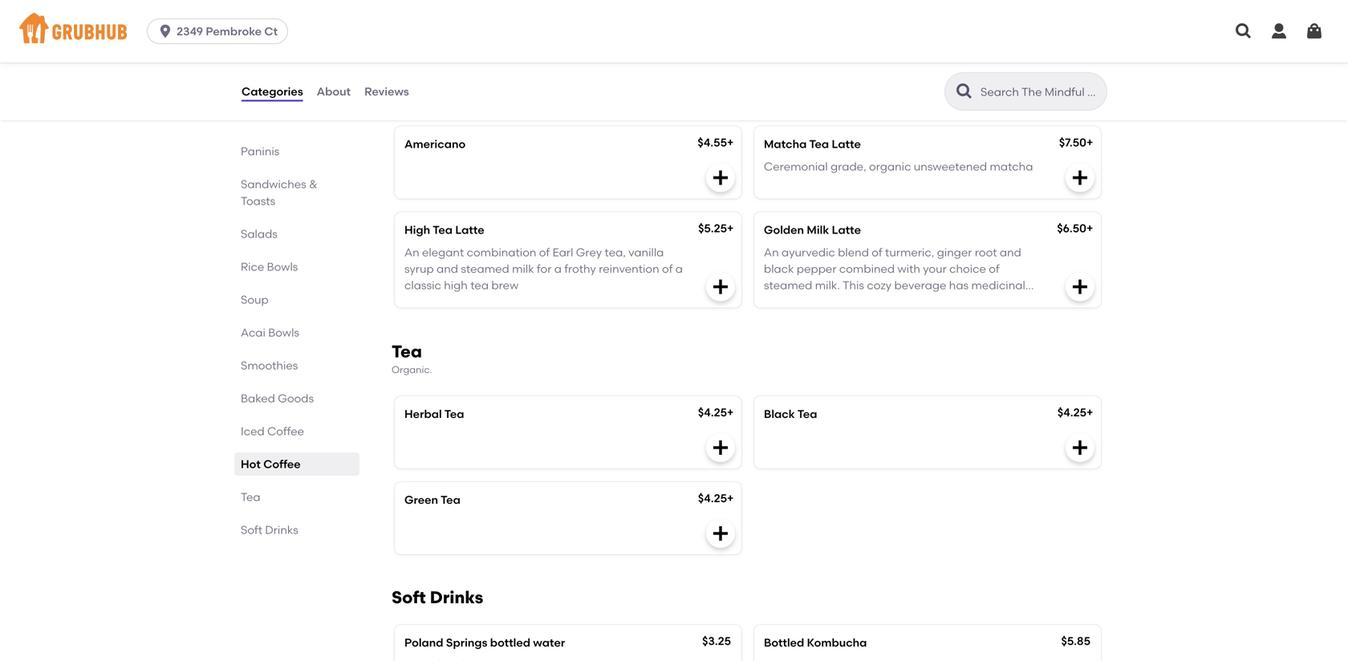 Task type: describe. For each thing, give the bounding box(es) containing it.
of down vanilla
[[662, 262, 673, 276]]

combined
[[840, 262, 895, 276]]

mind,
[[830, 311, 860, 325]]

paninis
[[241, 144, 280, 158]]

categories button
[[241, 63, 304, 120]]

svg image inside main navigation navigation
[[1270, 22, 1289, 41]]

about button
[[316, 63, 352, 120]]

medicinal
[[972, 278, 1026, 292]]

properties
[[764, 295, 820, 308]]

ayurvedic
[[782, 246, 836, 259]]

kombucha
[[807, 636, 867, 650]]

acai
[[241, 326, 266, 340]]

for
[[537, 262, 552, 276]]

soup
[[241, 293, 269, 307]]

latte for matcha tea latte
[[832, 137, 861, 151]]

americano
[[405, 137, 466, 151]]

inflammation
[[929, 311, 1002, 325]]

$6.50 +
[[1057, 221, 1094, 235]]

reviews
[[364, 85, 409, 98]]

of up for
[[539, 246, 550, 259]]

$6.85 +
[[698, 50, 734, 63]]

an elegant combination of earl grey tea, vanilla syrup and steamed milk for a frothy reinvention of a classic high tea brew
[[405, 246, 683, 292]]

about
[[317, 85, 351, 98]]

1 vertical spatial soft
[[392, 587, 426, 608]]

springs
[[446, 636, 488, 650]]

to
[[927, 295, 938, 308]]

categories
[[242, 85, 303, 98]]

search icon image
[[955, 82, 974, 101]]

frothy
[[565, 262, 596, 276]]

poland
[[405, 636, 444, 650]]

2 horizontal spatial and
[[1000, 246, 1022, 259]]

reinvention
[[599, 262, 660, 276]]

bottled kombucha
[[764, 636, 867, 650]]

ginger
[[937, 246, 972, 259]]

tea for green tea
[[441, 493, 461, 507]]

bottled
[[764, 636, 805, 650]]

0 vertical spatial soft
[[241, 523, 263, 537]]

together
[[877, 295, 924, 308]]

and inside an elegant combination of earl grey tea, vanilla syrup and steamed milk for a frothy reinvention of a classic high tea brew
[[437, 262, 458, 276]]

this
[[843, 278, 865, 292]]

1 vertical spatial soft drinks
[[392, 587, 483, 608]]

choice
[[950, 262, 986, 276]]

0 horizontal spatial soft drinks
[[241, 523, 298, 537]]

matcha tea latte
[[764, 137, 861, 151]]

hot coffee
[[241, 458, 301, 471]]

steamed inside an elegant combination of earl grey tea, vanilla syrup and steamed milk for a frothy reinvention of a classic high tea brew
[[461, 262, 510, 276]]

1 vertical spatial drinks
[[430, 587, 483, 608]]

&
[[309, 177, 318, 191]]

root
[[975, 246, 997, 259]]

sandwiches & toasts
[[241, 177, 318, 208]]

reviews button
[[364, 63, 410, 120]]

green tea
[[405, 493, 461, 507]]

an ayurvedic blend of turmeric, ginger root and black pepper combined with your choice of steamed milk. this cozy beverage has medicinal properties that work together to aid digestion, support the mind, and reduce inflammation
[[764, 246, 1026, 325]]

tea,
[[605, 246, 626, 259]]

coffee for iced coffee
[[267, 425, 304, 438]]

milk
[[807, 223, 829, 237]]

pembroke
[[206, 24, 262, 38]]

matcha
[[990, 160, 1033, 174]]

mocha
[[794, 51, 832, 65]]

$4.25 + for green tea
[[698, 492, 734, 505]]

Search The Mindful Cafe search field
[[979, 84, 1102, 100]]

baked goods
[[241, 392, 314, 405]]

tea organic.
[[392, 342, 432, 376]]

your
[[923, 262, 947, 276]]

tea for matcha tea latte
[[809, 137, 829, 151]]

$5.25
[[698, 221, 727, 235]]

an for an ayurvedic blend of turmeric, ginger root and black pepper combined with your choice of steamed milk. this cozy beverage has medicinal properties that work together to aid digestion, support the mind, and reduce inflammation
[[764, 246, 779, 259]]

svg image inside 2349 pembroke ct button
[[157, 23, 173, 39]]

aid
[[941, 295, 958, 308]]

organic
[[869, 160, 911, 174]]

latte for dirty chai latte
[[463, 51, 492, 65]]

water
[[533, 636, 565, 650]]

coffee for hot coffee
[[263, 458, 301, 471]]

hot
[[241, 458, 261, 471]]

bottled
[[490, 636, 531, 650]]

2349 pembroke ct
[[177, 24, 278, 38]]

blend
[[838, 246, 869, 259]]

grade,
[[831, 160, 867, 174]]

organic.
[[392, 364, 432, 376]]

has
[[949, 278, 969, 292]]

$5.85 +
[[1058, 50, 1094, 63]]

ceremonial
[[764, 160, 828, 174]]

rice
[[241, 260, 264, 274]]

$5.25 +
[[698, 221, 734, 235]]



Task type: vqa. For each thing, say whether or not it's contained in the screenshot.
Green
yes



Task type: locate. For each thing, give the bounding box(es) containing it.
2 a from the left
[[676, 262, 683, 276]]

main navigation navigation
[[0, 0, 1349, 63]]

bowls right rice
[[267, 260, 298, 274]]

an for an elegant combination of earl grey tea, vanilla syrup and steamed milk for a frothy reinvention of a classic high tea brew
[[405, 246, 420, 259]]

soft up 'poland'
[[392, 587, 426, 608]]

tea up "elegant"
[[433, 223, 453, 237]]

tea for high tea latte
[[433, 223, 453, 237]]

1 horizontal spatial soft
[[392, 587, 426, 608]]

tea right black
[[798, 407, 818, 421]]

cafe mocha
[[764, 51, 832, 65]]

an up black
[[764, 246, 779, 259]]

2 an from the left
[[764, 246, 779, 259]]

0 vertical spatial soft drinks
[[241, 523, 298, 537]]

0 horizontal spatial an
[[405, 246, 420, 259]]

turmeric,
[[885, 246, 935, 259]]

iced coffee
[[241, 425, 304, 438]]

coffee right iced
[[267, 425, 304, 438]]

$5.85 for $5.85 +
[[1058, 50, 1087, 63]]

tea right the "herbal"
[[445, 407, 464, 421]]

vanilla
[[629, 246, 664, 259]]

with
[[898, 262, 921, 276]]

that
[[823, 295, 845, 308]]

0 horizontal spatial soft
[[241, 523, 263, 537]]

and right root
[[1000, 246, 1022, 259]]

1 a from the left
[[555, 262, 562, 276]]

iced
[[241, 425, 265, 438]]

0 vertical spatial bowls
[[267, 260, 298, 274]]

black tea
[[764, 407, 818, 421]]

drinks up springs
[[430, 587, 483, 608]]

tea up organic.
[[392, 342, 422, 362]]

drinks
[[265, 523, 298, 537], [430, 587, 483, 608]]

black
[[764, 262, 794, 276]]

1 horizontal spatial drinks
[[430, 587, 483, 608]]

1 horizontal spatial and
[[863, 311, 885, 325]]

latte up "elegant"
[[455, 223, 485, 237]]

$4.25 for black tea
[[1058, 406, 1087, 419]]

elegant
[[422, 246, 464, 259]]

acai bowls
[[241, 326, 299, 340]]

herbal
[[405, 407, 442, 421]]

0 horizontal spatial steamed
[[461, 262, 510, 276]]

tea inside tea organic.
[[392, 342, 422, 362]]

soft drinks up 'poland'
[[392, 587, 483, 608]]

digestion,
[[961, 295, 1014, 308]]

2349 pembroke ct button
[[147, 18, 295, 44]]

bowls right "acai"
[[268, 326, 299, 340]]

1 an from the left
[[405, 246, 420, 259]]

combination
[[467, 246, 537, 259]]

rice bowls
[[241, 260, 298, 274]]

beverage
[[895, 278, 947, 292]]

svg image
[[1235, 22, 1254, 41], [1305, 22, 1324, 41], [157, 23, 173, 39], [1071, 82, 1090, 101], [711, 168, 730, 187], [711, 277, 730, 297], [1071, 277, 1090, 297], [1071, 438, 1090, 457]]

0 horizontal spatial drinks
[[265, 523, 298, 537]]

high
[[444, 278, 468, 292]]

$4.25 + for herbal tea
[[698, 406, 734, 419]]

steamed up properties
[[764, 278, 813, 292]]

bowls
[[267, 260, 298, 274], [268, 326, 299, 340]]

$5.85
[[1058, 50, 1087, 63], [1062, 634, 1091, 648]]

1 vertical spatial bowls
[[268, 326, 299, 340]]

high tea latte
[[405, 223, 485, 237]]

0 vertical spatial drinks
[[265, 523, 298, 537]]

$3.25
[[702, 634, 731, 648]]

0 vertical spatial and
[[1000, 246, 1022, 259]]

of
[[539, 246, 550, 259], [872, 246, 883, 259], [662, 262, 673, 276], [989, 262, 1000, 276]]

toasts
[[241, 194, 276, 208]]

unsweetened
[[914, 160, 987, 174]]

bowls for rice bowls
[[267, 260, 298, 274]]

1 horizontal spatial steamed
[[764, 278, 813, 292]]

classic
[[405, 278, 441, 292]]

svg image
[[1270, 22, 1289, 41], [1071, 168, 1090, 187], [711, 438, 730, 457], [711, 524, 730, 543]]

an
[[405, 246, 420, 259], [764, 246, 779, 259]]

drinks down hot coffee
[[265, 523, 298, 537]]

sandwiches
[[241, 177, 306, 191]]

$4.25 for green tea
[[698, 492, 727, 505]]

1 vertical spatial coffee
[[263, 458, 301, 471]]

tea
[[809, 137, 829, 151], [433, 223, 453, 237], [392, 342, 422, 362], [445, 407, 464, 421], [798, 407, 818, 421], [241, 490, 261, 504], [441, 493, 461, 507]]

0 horizontal spatial a
[[555, 262, 562, 276]]

latte
[[463, 51, 492, 65], [832, 137, 861, 151], [455, 223, 485, 237], [832, 223, 861, 237]]

an up syrup
[[405, 246, 420, 259]]

syrup
[[405, 262, 434, 276]]

and
[[1000, 246, 1022, 259], [437, 262, 458, 276], [863, 311, 885, 325]]

milk.
[[815, 278, 840, 292]]

steamed up tea
[[461, 262, 510, 276]]

reduce
[[887, 311, 926, 325]]

coffee right hot
[[263, 458, 301, 471]]

steamed
[[461, 262, 510, 276], [764, 278, 813, 292]]

a right for
[[555, 262, 562, 276]]

0 vertical spatial coffee
[[267, 425, 304, 438]]

matcha
[[764, 137, 807, 151]]

green
[[405, 493, 438, 507]]

1 horizontal spatial a
[[676, 262, 683, 276]]

1 horizontal spatial an
[[764, 246, 779, 259]]

baked
[[241, 392, 275, 405]]

$5.85 for $5.85
[[1062, 634, 1091, 648]]

latte for high tea latte
[[455, 223, 485, 237]]

$4.25
[[698, 406, 727, 419], [1058, 406, 1087, 419], [698, 492, 727, 505]]

high
[[405, 223, 430, 237]]

earl
[[553, 246, 573, 259]]

and down work
[[863, 311, 885, 325]]

0 vertical spatial steamed
[[461, 262, 510, 276]]

the
[[809, 311, 827, 325]]

grey
[[576, 246, 602, 259]]

tea for herbal tea
[[445, 407, 464, 421]]

cozy
[[867, 278, 892, 292]]

$4.55 +
[[698, 136, 734, 149]]

0 horizontal spatial and
[[437, 262, 458, 276]]

an inside an ayurvedic blend of turmeric, ginger root and black pepper combined with your choice of steamed milk. this cozy beverage has medicinal properties that work together to aid digestion, support the mind, and reduce inflammation
[[764, 246, 779, 259]]

ct
[[264, 24, 278, 38]]

latte up blend
[[832, 223, 861, 237]]

golden
[[764, 223, 804, 237]]

$4.25 for herbal tea
[[698, 406, 727, 419]]

tea up the ceremonial
[[809, 137, 829, 151]]

pepper
[[797, 262, 837, 276]]

latte up the 'grade,'
[[832, 137, 861, 151]]

cafe
[[764, 51, 791, 65]]

tea right green
[[441, 493, 461, 507]]

goods
[[278, 392, 314, 405]]

an inside an elegant combination of earl grey tea, vanilla syrup and steamed milk for a frothy reinvention of a classic high tea brew
[[405, 246, 420, 259]]

bowls for acai bowls
[[268, 326, 299, 340]]

golden milk latte
[[764, 223, 861, 237]]

tea down hot
[[241, 490, 261, 504]]

and down "elegant"
[[437, 262, 458, 276]]

tea for black tea
[[798, 407, 818, 421]]

2349
[[177, 24, 203, 38]]

work
[[848, 295, 874, 308]]

1 vertical spatial and
[[437, 262, 458, 276]]

soft drinks
[[241, 523, 298, 537], [392, 587, 483, 608]]

of up "medicinal" at the right top of page
[[989, 262, 1000, 276]]

$4.55
[[698, 136, 727, 149]]

$4.25 + for black tea
[[1058, 406, 1094, 419]]

coffee
[[267, 425, 304, 438], [263, 458, 301, 471]]

soft
[[241, 523, 263, 537], [392, 587, 426, 608]]

a right reinvention
[[676, 262, 683, 276]]

latte right chai
[[463, 51, 492, 65]]

of up combined
[[872, 246, 883, 259]]

1 vertical spatial steamed
[[764, 278, 813, 292]]

soft down hot
[[241, 523, 263, 537]]

tea
[[471, 278, 489, 292]]

0 vertical spatial $5.85
[[1058, 50, 1087, 63]]

steamed inside an ayurvedic blend of turmeric, ginger root and black pepper combined with your choice of steamed milk. this cozy beverage has medicinal properties that work together to aid digestion, support the mind, and reduce inflammation
[[764, 278, 813, 292]]

black
[[764, 407, 795, 421]]

ceremonial grade, organic unsweetened matcha
[[764, 160, 1033, 174]]

1 vertical spatial $5.85
[[1062, 634, 1091, 648]]

a
[[555, 262, 562, 276], [676, 262, 683, 276]]

1 horizontal spatial soft drinks
[[392, 587, 483, 608]]

2 vertical spatial and
[[863, 311, 885, 325]]

latte for golden milk latte
[[832, 223, 861, 237]]

$7.50 +
[[1059, 136, 1094, 149]]

soft drinks down hot coffee
[[241, 523, 298, 537]]

$6.85
[[698, 50, 727, 63]]

brew
[[492, 278, 519, 292]]



